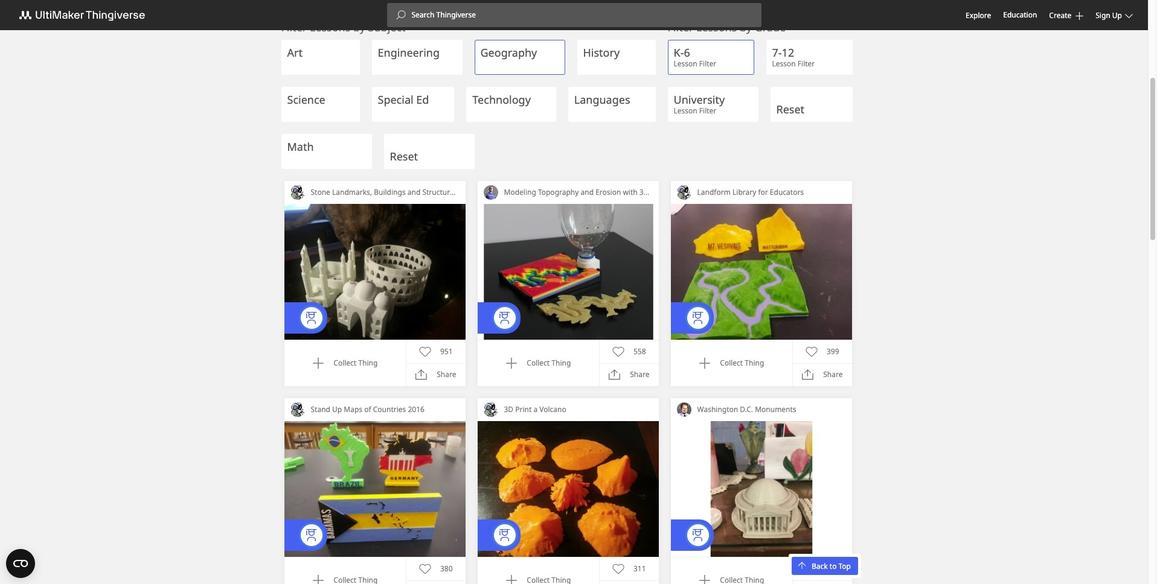 Task type: locate. For each thing, give the bounding box(es) containing it.
maps
[[344, 405, 362, 415]]

lesson down the k-6 lesson filter
[[674, 106, 697, 116]]

0 horizontal spatial lessons
[[310, 20, 350, 34]]

0 horizontal spatial collect thing link
[[312, 358, 378, 370]]

3 thing from the left
[[745, 358, 764, 368]]

math
[[287, 139, 314, 154]]

top
[[839, 561, 851, 572]]

0 horizontal spatial collect
[[334, 358, 356, 368]]

and right buildings
[[407, 187, 420, 197]]

share link
[[416, 369, 456, 381], [609, 369, 649, 381], [802, 369, 843, 381]]

collect
[[334, 358, 356, 368], [527, 358, 550, 368], [720, 358, 743, 368]]

collect thing link
[[312, 358, 378, 370], [506, 358, 571, 370], [699, 358, 764, 370]]

history
[[583, 45, 620, 60]]

collect thing link up maps
[[312, 358, 378, 370]]

reset up stone landmarks, buildings and structures 2017
[[390, 149, 418, 164]]

collect thing link up 'washington'
[[699, 358, 764, 370]]

back to top button
[[791, 557, 858, 576]]

share down 951
[[437, 370, 456, 380]]

filter right 6
[[699, 59, 716, 69]]

share image down 399 link
[[802, 369, 814, 381]]

like image left 399
[[806, 346, 818, 358]]

0 horizontal spatial reset
[[390, 149, 418, 164]]

library
[[733, 187, 756, 197]]

washington
[[697, 405, 738, 415]]

filter
[[281, 20, 307, 34], [668, 20, 693, 34], [699, 59, 716, 69], [798, 59, 815, 69], [699, 106, 716, 116]]

2 horizontal spatial thing
[[745, 358, 764, 368]]

share
[[437, 370, 456, 380], [630, 370, 649, 380], [823, 370, 843, 380]]

thing up of
[[358, 358, 378, 368]]

avatar image for stone landmarks, buildings and structures 2017
[[290, 185, 305, 200]]

collect thing link for 951
[[312, 358, 378, 370]]

sign up button
[[1096, 10, 1136, 20]]

make card image for of
[[284, 422, 465, 557]]

1 horizontal spatial 3d
[[639, 187, 649, 197]]

1 horizontal spatial collect thing link
[[506, 358, 571, 370]]

3d print a volcano
[[504, 405, 566, 415]]

landmarks,
[[332, 187, 372, 197]]

avatar image left stone
[[290, 185, 305, 200]]

share image down 558 link
[[609, 369, 621, 381]]

6
[[684, 45, 690, 60]]

0 horizontal spatial share
[[437, 370, 456, 380]]

7-
[[772, 45, 782, 60]]

for
[[758, 187, 768, 197]]

add to collection image
[[506, 358, 518, 370], [699, 358, 711, 370], [506, 575, 518, 585], [699, 575, 711, 585]]

add to collection image for 380
[[312, 575, 324, 585]]

collect thing for 399
[[720, 358, 764, 368]]

technology
[[472, 92, 531, 107]]

3 share image from the left
[[802, 369, 814, 381]]

add to collection image for 399
[[699, 358, 711, 370]]

share link down 951 link
[[416, 369, 456, 381]]

3d left 'print'
[[504, 405, 513, 415]]

0 vertical spatial up
[[1112, 10, 1122, 20]]

1 horizontal spatial lessons
[[696, 20, 737, 34]]

3 collect from the left
[[720, 358, 743, 368]]

like image for 399
[[806, 346, 818, 358]]

collect thing up volcano
[[527, 358, 571, 368]]

share link down 558 link
[[609, 369, 649, 381]]

like image
[[419, 346, 431, 358], [612, 346, 624, 358], [419, 563, 431, 575]]

filter up art
[[281, 20, 307, 34]]

by
[[353, 20, 365, 34], [740, 20, 752, 34]]

3 collect thing from the left
[[720, 358, 764, 368]]

1 vertical spatial 3d
[[504, 405, 513, 415]]

2 horizontal spatial collect
[[720, 358, 743, 368]]

2 share from the left
[[630, 370, 649, 380]]

lessons for grade
[[696, 20, 737, 34]]

0 horizontal spatial collect thing
[[334, 358, 378, 368]]

filter inside "university lesson filter"
[[699, 106, 716, 116]]

stand up maps of countries 2016
[[311, 405, 424, 415]]

lessons up the k-6 lesson filter
[[696, 20, 737, 34]]

0 horizontal spatial up
[[332, 405, 342, 415]]

3d right with
[[639, 187, 649, 197]]

share link for 399
[[802, 369, 843, 381]]

2 horizontal spatial share image
[[802, 369, 814, 381]]

stand up maps of countries 2016 link
[[305, 399, 465, 422]]

1 horizontal spatial collect
[[527, 358, 550, 368]]

avatar image left 'washington'
[[677, 403, 691, 417]]

languages
[[574, 92, 630, 107]]

0 vertical spatial 3d
[[639, 187, 649, 197]]

like image left 311
[[612, 563, 624, 575]]

1 horizontal spatial by
[[740, 20, 752, 34]]

make card image for erosion
[[477, 204, 659, 340]]

399 link
[[806, 346, 839, 358]]

reset down 7-12 lesson filter
[[776, 102, 804, 117]]

2 horizontal spatial share
[[823, 370, 843, 380]]

lesson
[[674, 59, 697, 69], [772, 59, 796, 69], [674, 106, 697, 116]]

1 and from the left
[[407, 187, 420, 197]]

lesson inside 7-12 lesson filter
[[772, 59, 796, 69]]

3d
[[639, 187, 649, 197], [504, 405, 513, 415]]

0 horizontal spatial and
[[407, 187, 420, 197]]

share for 951
[[437, 370, 456, 380]]

lessons for subject
[[310, 20, 350, 34]]

1 vertical spatial add to collection image
[[312, 575, 324, 585]]

like image for 380
[[419, 563, 431, 575]]

up right sign
[[1112, 10, 1122, 20]]

1 collect from the left
[[334, 358, 356, 368]]

avatar image for modeling topography and erosion with 3d printing
[[483, 185, 498, 200]]

0 horizontal spatial thing
[[358, 358, 378, 368]]

1 add to collection image from the top
[[312, 358, 324, 370]]

0 vertical spatial add to collection image
[[312, 358, 324, 370]]

collect for 951
[[334, 358, 356, 368]]

subject
[[368, 20, 406, 34]]

like image right scrollupicon
[[806, 563, 818, 575]]

311 link
[[612, 563, 646, 575]]

thing
[[358, 358, 378, 368], [552, 358, 571, 368], [745, 358, 764, 368]]

countries
[[373, 405, 406, 415]]

collect for 558
[[527, 358, 550, 368]]

stone
[[311, 187, 330, 197]]

by left subject
[[353, 20, 365, 34]]

2 horizontal spatial share link
[[802, 369, 843, 381]]

2 share link from the left
[[609, 369, 649, 381]]

1 collect thing from the left
[[334, 358, 378, 368]]

like image left 558
[[612, 346, 624, 358]]

up
[[1112, 10, 1122, 20], [332, 405, 342, 415]]

1 horizontal spatial share link
[[609, 369, 649, 381]]

2 share image from the left
[[609, 369, 621, 381]]

landform library for educators link
[[691, 181, 852, 204]]

1 horizontal spatial reset
[[776, 102, 804, 117]]

3 share link from the left
[[802, 369, 843, 381]]

1 by from the left
[[353, 20, 365, 34]]

1 vertical spatial reset
[[390, 149, 418, 164]]

1 horizontal spatial share
[[630, 370, 649, 380]]

filter down the k-6 lesson filter
[[699, 106, 716, 116]]

lesson inside the k-6 lesson filter
[[674, 59, 697, 69]]

lesson down grade
[[772, 59, 796, 69]]

0 horizontal spatial share link
[[416, 369, 456, 381]]

thing up volcano
[[552, 358, 571, 368]]

share image for 951
[[416, 369, 428, 381]]

make card image
[[284, 204, 465, 340], [477, 204, 659, 340], [671, 204, 852, 340], [284, 422, 465, 557], [477, 422, 659, 557], [671, 422, 852, 557]]

share down 399
[[823, 370, 843, 380]]

1 share from the left
[[437, 370, 456, 380]]

filter up k-
[[668, 20, 693, 34]]

avatar image right 2017
[[483, 185, 498, 200]]

2 add to collection image from the top
[[312, 575, 324, 585]]

education link
[[1003, 8, 1037, 22]]

modeling
[[504, 187, 536, 197]]

sign
[[1096, 10, 1110, 20]]

3 collect thing link from the left
[[699, 358, 764, 370]]

create button
[[1049, 10, 1084, 20]]

collect thing
[[334, 358, 378, 368], [527, 358, 571, 368], [720, 358, 764, 368]]

2 by from the left
[[740, 20, 752, 34]]

avatar image
[[290, 185, 305, 200], [483, 185, 498, 200], [677, 185, 691, 200], [290, 403, 305, 417], [483, 403, 498, 417], [677, 403, 691, 417]]

collect up 'washington'
[[720, 358, 743, 368]]

collect up a
[[527, 358, 550, 368]]

share link for 558
[[609, 369, 649, 381]]

2 horizontal spatial collect thing
[[720, 358, 764, 368]]

create
[[1049, 10, 1071, 20]]

scrollupicon image
[[798, 561, 806, 569]]

university lesson filter
[[674, 92, 725, 116]]

art
[[287, 45, 303, 60]]

lesson for 7-
[[772, 59, 796, 69]]

1 share image from the left
[[416, 369, 428, 381]]

add to collection image
[[312, 358, 324, 370], [312, 575, 324, 585]]

3 share from the left
[[823, 370, 843, 380]]

share image
[[416, 369, 428, 381], [609, 369, 621, 381], [802, 369, 814, 381]]

1 horizontal spatial collect thing
[[527, 358, 571, 368]]

filter right 12
[[798, 59, 815, 69]]

2 collect from the left
[[527, 358, 550, 368]]

landform
[[697, 187, 731, 197]]

make card image for educators
[[671, 204, 852, 340]]

avatar image left stand
[[290, 403, 305, 417]]

2 collect thing link from the left
[[506, 358, 571, 370]]

lessons
[[310, 20, 350, 34], [696, 20, 737, 34]]

k-6 lesson filter
[[674, 45, 716, 69]]

0 horizontal spatial share image
[[416, 369, 428, 381]]

like image left 380
[[419, 563, 431, 575]]

share image for 399
[[802, 369, 814, 381]]

like image for 558
[[612, 346, 624, 358]]

1 thing from the left
[[358, 358, 378, 368]]

of
[[364, 405, 371, 415]]

1 horizontal spatial up
[[1112, 10, 1122, 20]]

buildings
[[374, 187, 406, 197]]

2 thing from the left
[[552, 358, 571, 368]]

reset
[[776, 102, 804, 117], [390, 149, 418, 164]]

share link down 399 link
[[802, 369, 843, 381]]

1 collect thing link from the left
[[312, 358, 378, 370]]

stand
[[311, 405, 330, 415]]

2 lessons from the left
[[696, 20, 737, 34]]

collect thing up d.c.
[[720, 358, 764, 368]]

stone landmarks, buildings and structures 2017 link
[[305, 181, 476, 204]]

311
[[633, 564, 646, 574]]

like image left 951
[[419, 346, 431, 358]]

share down 558
[[630, 370, 649, 380]]

2 horizontal spatial collect thing link
[[699, 358, 764, 370]]

380
[[440, 564, 453, 574]]

lesson up "university"
[[674, 59, 697, 69]]

1 horizontal spatial share image
[[609, 369, 621, 381]]

like image for 311
[[612, 563, 624, 575]]

1 horizontal spatial thing
[[552, 358, 571, 368]]

1 vertical spatial up
[[332, 405, 342, 415]]

up for stand
[[332, 405, 342, 415]]

and
[[407, 187, 420, 197], [581, 187, 594, 197]]

0 horizontal spatial 3d
[[504, 405, 513, 415]]

up left maps
[[332, 405, 342, 415]]

a
[[533, 405, 538, 415]]

avatar image left landform
[[677, 185, 691, 200]]

399
[[827, 346, 839, 357]]

like image
[[806, 346, 818, 358], [612, 563, 624, 575], [806, 563, 818, 575]]

and left erosion
[[581, 187, 594, 197]]

1 horizontal spatial and
[[581, 187, 594, 197]]

k-
[[674, 45, 684, 60]]

thing up washington d.c. monuments on the right of page
[[745, 358, 764, 368]]

1 share link from the left
[[416, 369, 456, 381]]

collect thing up maps
[[334, 358, 378, 368]]

avatar image left 'print'
[[483, 403, 498, 417]]

0 horizontal spatial by
[[353, 20, 365, 34]]

avatar image for landform library for educators
[[677, 185, 691, 200]]

2 collect thing from the left
[[527, 358, 571, 368]]

collect thing for 951
[[334, 358, 378, 368]]

lessons left subject
[[310, 20, 350, 34]]

1 lessons from the left
[[310, 20, 350, 34]]

share for 558
[[630, 370, 649, 380]]

2 and from the left
[[581, 187, 594, 197]]

by left grade
[[740, 20, 752, 34]]

share image down 951 link
[[416, 369, 428, 381]]

collect thing link up a
[[506, 358, 571, 370]]

collect up maps
[[334, 358, 356, 368]]



Task type: vqa. For each thing, say whether or not it's contained in the screenshot.
'Tools'
no



Task type: describe. For each thing, give the bounding box(es) containing it.
topography
[[538, 187, 579, 197]]

380 link
[[419, 563, 453, 575]]

modeling topography and erosion with 3d printing
[[504, 187, 678, 197]]

volcano
[[539, 405, 566, 415]]

filter inside 7-12 lesson filter
[[798, 59, 815, 69]]

sign up
[[1096, 10, 1122, 20]]

thing for 399
[[745, 358, 764, 368]]

avatar image for 3d print a volcano
[[483, 403, 498, 417]]

modeling topography and erosion with 3d printing link
[[498, 181, 678, 204]]

thing for 951
[[358, 358, 378, 368]]

geography
[[480, 45, 537, 60]]

d.c.
[[740, 405, 753, 415]]

lesson for k-
[[674, 59, 697, 69]]

by for subject
[[353, 20, 365, 34]]

like image for 951
[[419, 346, 431, 358]]

reset inside math reset
[[390, 149, 418, 164]]

0 vertical spatial reset
[[776, 102, 804, 117]]

lesson inside "university lesson filter"
[[674, 106, 697, 116]]

thing for 558
[[552, 358, 571, 368]]

washington d.c. monuments
[[697, 405, 796, 415]]

grade
[[755, 20, 786, 34]]

monuments
[[755, 405, 796, 415]]

Search Thingiverse text field
[[406, 10, 761, 20]]

special
[[378, 92, 413, 107]]

avatar image for stand up maps of countries 2016
[[290, 403, 305, 417]]

avatar image for washington d.c. monuments
[[677, 403, 691, 417]]

back
[[812, 561, 828, 572]]

collect thing for 558
[[527, 358, 571, 368]]

back to top
[[812, 561, 851, 572]]

make card image for volcano
[[477, 422, 659, 557]]

explore
[[966, 10, 991, 20]]

7-12 lesson filter
[[772, 45, 815, 69]]

951 link
[[419, 346, 453, 358]]

engineering
[[378, 45, 440, 60]]

search control image
[[396, 10, 406, 20]]

558 link
[[612, 346, 646, 358]]

951
[[440, 346, 453, 357]]

3d print a volcano link
[[498, 399, 659, 422]]

educators
[[770, 187, 804, 197]]

plusicon image
[[1076, 12, 1084, 20]]

share link for 951
[[416, 369, 456, 381]]

science
[[287, 92, 325, 107]]

2016
[[408, 405, 424, 415]]

special ed
[[378, 92, 429, 107]]

print
[[515, 405, 532, 415]]

printing
[[651, 187, 678, 197]]

add to collection image for 951
[[312, 358, 324, 370]]

share for 399
[[823, 370, 843, 380]]

washington d.c. monuments link
[[691, 399, 852, 422]]

university
[[674, 92, 725, 107]]

makerbot logo image
[[12, 8, 159, 22]]

filter lessons by grade
[[668, 20, 786, 34]]

collect thing link for 558
[[506, 358, 571, 370]]

structures
[[422, 187, 457, 197]]

filter lessons by subject
[[281, 20, 406, 34]]

with
[[623, 187, 638, 197]]

education
[[1003, 10, 1037, 20]]

ed
[[416, 92, 429, 107]]

math reset
[[287, 139, 418, 164]]

2017
[[459, 187, 476, 197]]

share image for 558
[[609, 369, 621, 381]]

erosion
[[596, 187, 621, 197]]

add to collection image for 311
[[506, 575, 518, 585]]

filter inside the k-6 lesson filter
[[699, 59, 716, 69]]

explore button
[[966, 10, 991, 20]]

open widget image
[[6, 550, 35, 579]]

make card image for and
[[284, 204, 465, 340]]

558
[[633, 346, 646, 357]]

collect for 399
[[720, 358, 743, 368]]

landform library for educators
[[697, 187, 804, 197]]

to
[[830, 561, 837, 572]]

stone landmarks, buildings and structures 2017
[[311, 187, 476, 197]]

12
[[782, 45, 794, 60]]

by for grade
[[740, 20, 752, 34]]

up for sign
[[1112, 10, 1122, 20]]

collect thing link for 399
[[699, 358, 764, 370]]

add to collection image for 558
[[506, 358, 518, 370]]



